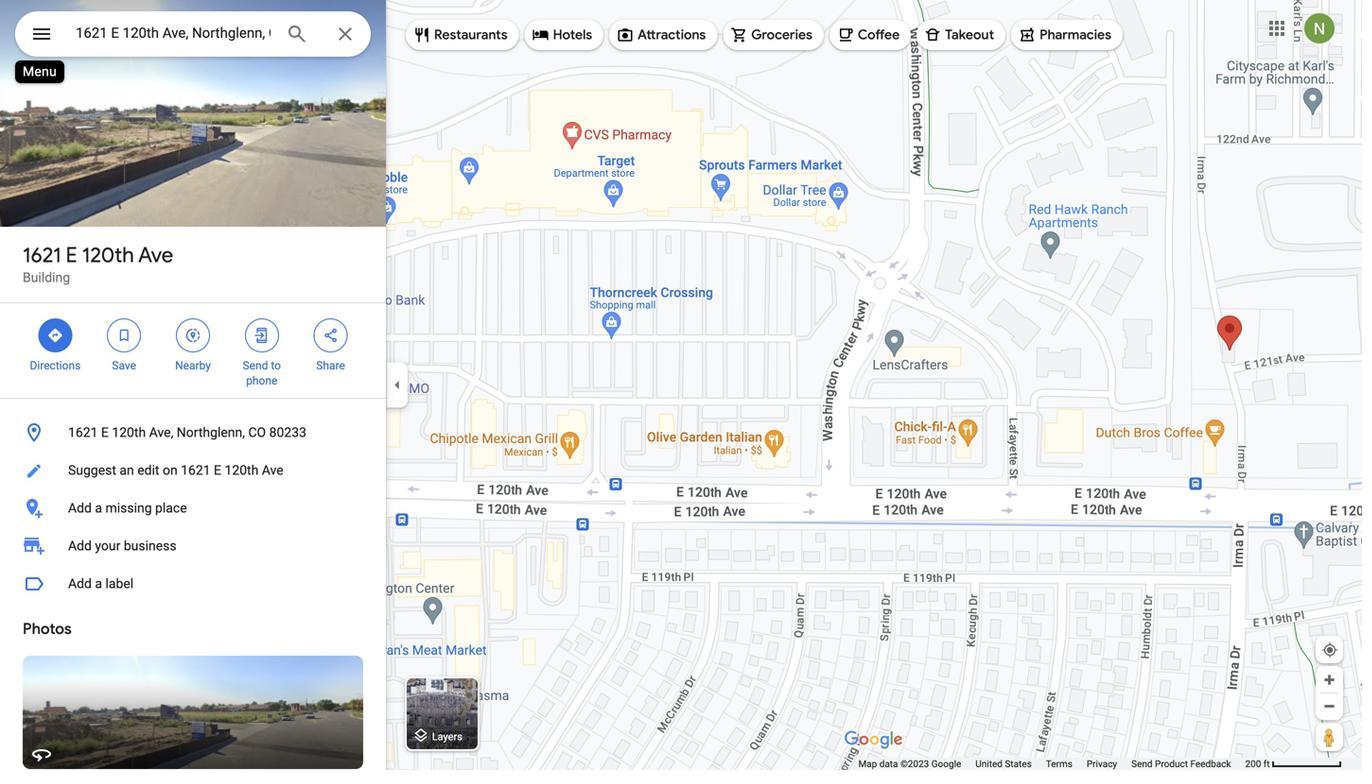 Task type: locate. For each thing, give the bounding box(es) containing it.
120th
[[82, 242, 134, 269], [112, 425, 146, 441], [225, 463, 259, 479]]

send
[[243, 359, 268, 373], [1132, 759, 1153, 771]]

1621 E 120th Ave, Northglenn, CO 80233 field
[[15, 11, 371, 57]]

1 vertical spatial 120th
[[112, 425, 146, 441]]

zoom in image
[[1323, 674, 1337, 688]]

0 vertical spatial 120th
[[82, 242, 134, 269]]

1 horizontal spatial e
[[101, 425, 109, 441]]

1621 inside 1621 e 120th ave, northglenn, co 80233 'button'
[[68, 425, 98, 441]]

layers
[[432, 732, 463, 743]]

an
[[120, 463, 134, 479]]

80233
[[269, 425, 306, 441]]

edit
[[137, 463, 159, 479]]

show your location image
[[1322, 642, 1339, 659]]

send up phone
[[243, 359, 268, 373]]

ave inside button
[[262, 463, 284, 479]]

add for add your business
[[68, 539, 92, 554]]

feedback
[[1191, 759, 1231, 771]]

3 add from the top
[[68, 577, 92, 592]]

1 vertical spatial a
[[95, 577, 102, 592]]

 search field
[[15, 11, 371, 61]]

northglenn,
[[177, 425, 245, 441]]

1 vertical spatial ave
[[262, 463, 284, 479]]

e up suggest
[[101, 425, 109, 441]]

building
[[23, 270, 70, 286]]

None field
[[76, 22, 271, 44]]

0 horizontal spatial ave
[[138, 242, 173, 269]]

1 add from the top
[[68, 501, 92, 517]]

footer inside google maps element
[[858, 759, 1245, 771]]

co
[[248, 425, 266, 441]]

200 ft
[[1245, 759, 1270, 771]]


[[322, 325, 339, 346]]

1621 up building in the top of the page
[[23, 242, 61, 269]]

120th for ave,
[[112, 425, 146, 441]]

0 vertical spatial a
[[95, 501, 102, 517]]

1 vertical spatial e
[[101, 425, 109, 441]]

e inside button
[[214, 463, 221, 479]]

pharmacies button
[[1011, 12, 1123, 58]]

120th inside 1621 e 120th ave building
[[82, 242, 134, 269]]

add a label button
[[0, 566, 386, 604]]

120th left ave,
[[112, 425, 146, 441]]

missing
[[105, 501, 152, 517]]

your
[[95, 539, 120, 554]]


[[30, 20, 53, 48]]

1621
[[23, 242, 61, 269], [68, 425, 98, 441], [181, 463, 211, 479]]

0 vertical spatial 1621
[[23, 242, 61, 269]]

1 vertical spatial send
[[1132, 759, 1153, 771]]

1621 for ave,
[[68, 425, 98, 441]]

ave,
[[149, 425, 173, 441]]

send inside send product feedback button
[[1132, 759, 1153, 771]]

directions
[[30, 359, 81, 373]]

200
[[1245, 759, 1261, 771]]

a for missing
[[95, 501, 102, 517]]

2 vertical spatial e
[[214, 463, 221, 479]]

2 horizontal spatial 1621
[[181, 463, 211, 479]]

120th down "co"
[[225, 463, 259, 479]]

0 vertical spatial ave
[[138, 242, 173, 269]]

save
[[112, 359, 136, 373]]

takeout
[[945, 26, 994, 44]]

0 vertical spatial send
[[243, 359, 268, 373]]

google
[[932, 759, 961, 771]]

1 horizontal spatial ave
[[262, 463, 284, 479]]

e up building in the top of the page
[[66, 242, 77, 269]]

200 ft button
[[1245, 759, 1342, 771]]

0 vertical spatial add
[[68, 501, 92, 517]]

1621 for ave
[[23, 242, 61, 269]]

google account: natalie lubich  
(natalie.lubich@adept.ai) image
[[1305, 13, 1335, 44]]

privacy button
[[1087, 759, 1117, 771]]

phone
[[246, 375, 278, 388]]

a left missing
[[95, 501, 102, 517]]

1 vertical spatial add
[[68, 539, 92, 554]]

e for ave,
[[101, 425, 109, 441]]

show street view coverage image
[[1316, 724, 1343, 752]]

footer
[[858, 759, 1245, 771]]

0 horizontal spatial 1621
[[23, 242, 61, 269]]

e
[[66, 242, 77, 269], [101, 425, 109, 441], [214, 463, 221, 479]]

2 vertical spatial 1621
[[181, 463, 211, 479]]

1621 e 120th ave main content
[[0, 0, 386, 771]]

add left your
[[68, 539, 92, 554]]

ave
[[138, 242, 173, 269], [262, 463, 284, 479]]

e down northglenn,
[[214, 463, 221, 479]]

1621 inside 1621 e 120th ave building
[[23, 242, 61, 269]]


[[116, 325, 133, 346]]

0 horizontal spatial send
[[243, 359, 268, 373]]

0 horizontal spatial e
[[66, 242, 77, 269]]

photos
[[23, 620, 72, 640]]

add for add a label
[[68, 577, 92, 592]]

share
[[316, 359, 345, 373]]

2 vertical spatial 120th
[[225, 463, 259, 479]]

add
[[68, 501, 92, 517], [68, 539, 92, 554], [68, 577, 92, 592]]

footer containing map data ©2023 google
[[858, 759, 1245, 771]]

suggest
[[68, 463, 116, 479]]

120th inside 'button'
[[112, 425, 146, 441]]

add left 'label'
[[68, 577, 92, 592]]

e inside 1621 e 120th ave building
[[66, 242, 77, 269]]

e inside 'button'
[[101, 425, 109, 441]]

on
[[163, 463, 178, 479]]

©2023
[[901, 759, 929, 771]]

1621 e 120th ave, northglenn, co 80233 button
[[0, 414, 386, 452]]

actions for 1621 e 120th ave region
[[0, 304, 386, 398]]

to
[[271, 359, 281, 373]]

send product feedback
[[1132, 759, 1231, 771]]

privacy
[[1087, 759, 1117, 771]]

120th up the 
[[82, 242, 134, 269]]

1 horizontal spatial send
[[1132, 759, 1153, 771]]

2 a from the top
[[95, 577, 102, 592]]

a
[[95, 501, 102, 517], [95, 577, 102, 592]]

a left 'label'
[[95, 577, 102, 592]]

2 horizontal spatial e
[[214, 463, 221, 479]]

120th inside button
[[225, 463, 259, 479]]

1621 right 'on'
[[181, 463, 211, 479]]

0 vertical spatial e
[[66, 242, 77, 269]]

1621 up suggest
[[68, 425, 98, 441]]

attractions button
[[609, 12, 717, 58]]

add down suggest
[[68, 501, 92, 517]]

add a missing place
[[68, 501, 187, 517]]

ave inside 1621 e 120th ave building
[[138, 242, 173, 269]]

1 horizontal spatial 1621
[[68, 425, 98, 441]]

2 add from the top
[[68, 539, 92, 554]]

1 a from the top
[[95, 501, 102, 517]]

1 vertical spatial 1621
[[68, 425, 98, 441]]

2 vertical spatial add
[[68, 577, 92, 592]]

send left product
[[1132, 759, 1153, 771]]

send inside send to phone
[[243, 359, 268, 373]]



Task type: describe. For each thing, give the bounding box(es) containing it.
suggest an edit on 1621 e 120th ave
[[68, 463, 284, 479]]

add your business link
[[0, 528, 386, 566]]


[[253, 325, 270, 346]]

1621 e 120th ave, northglenn, co 80233
[[68, 425, 306, 441]]

united states
[[976, 759, 1032, 771]]

pharmacies
[[1040, 26, 1112, 44]]

data
[[879, 759, 898, 771]]

add your business
[[68, 539, 177, 554]]

send to phone
[[243, 359, 281, 388]]

suggest an edit on 1621 e 120th ave button
[[0, 452, 386, 490]]

united states button
[[976, 759, 1032, 771]]

coffee
[[858, 26, 900, 44]]

map
[[858, 759, 877, 771]]

states
[[1005, 759, 1032, 771]]

restaurants
[[434, 26, 508, 44]]

send product feedback button
[[1132, 759, 1231, 771]]

label
[[105, 577, 134, 592]]

zoom out image
[[1323, 700, 1337, 714]]

collapse side panel image
[[387, 375, 408, 396]]


[[184, 325, 201, 346]]

 button
[[15, 11, 68, 61]]

terms
[[1046, 759, 1073, 771]]

1621 inside suggest an edit on 1621 e 120th ave button
[[181, 463, 211, 479]]

product
[[1155, 759, 1188, 771]]

google maps element
[[0, 0, 1362, 771]]

restaurants button
[[406, 12, 519, 58]]

ft
[[1264, 759, 1270, 771]]

business
[[124, 539, 177, 554]]

hotels button
[[525, 12, 604, 58]]

add a label
[[68, 577, 134, 592]]

add a missing place button
[[0, 490, 386, 528]]


[[47, 325, 64, 346]]

120th for ave
[[82, 242, 134, 269]]

none field inside 1621 e 120th ave, northglenn, co 80233 'field'
[[76, 22, 271, 44]]

groceries button
[[723, 12, 824, 58]]

send for send to phone
[[243, 359, 268, 373]]

takeout button
[[917, 12, 1006, 58]]

e for ave
[[66, 242, 77, 269]]

groceries
[[751, 26, 813, 44]]

hotels
[[553, 26, 592, 44]]

attractions
[[638, 26, 706, 44]]

1621 e 120th ave building
[[23, 242, 173, 286]]

nearby
[[175, 359, 211, 373]]

terms button
[[1046, 759, 1073, 771]]

send for send product feedback
[[1132, 759, 1153, 771]]

add for add a missing place
[[68, 501, 92, 517]]

map data ©2023 google
[[858, 759, 961, 771]]

a for label
[[95, 577, 102, 592]]

coffee button
[[830, 12, 911, 58]]

place
[[155, 501, 187, 517]]

united
[[976, 759, 1003, 771]]



Task type: vqa. For each thing, say whether or not it's contained in the screenshot.
THE OF to the middle
no



